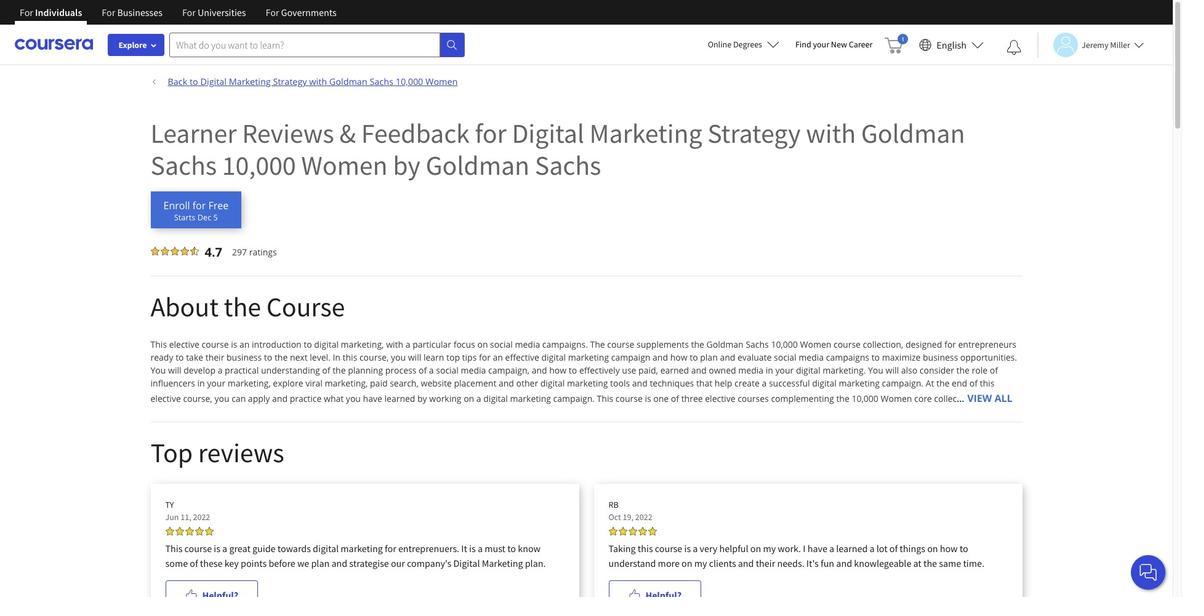Task type: vqa. For each thing, say whether or not it's contained in the screenshot.
bottommost "What"
no



Task type: describe. For each thing, give the bounding box(es) containing it.
for for governments
[[266, 6, 279, 18]]

consider
[[920, 365, 954, 376]]

english
[[937, 38, 967, 51]]

businesses
[[117, 6, 163, 18]]

course up take
[[202, 339, 229, 350]]

the right supplements
[[691, 339, 704, 350]]

find your new career
[[796, 39, 873, 50]]

chat with us image
[[1139, 563, 1158, 583]]

to left take
[[176, 352, 184, 363]]

effectively
[[579, 365, 620, 376]]

a left particular
[[406, 339, 410, 350]]

other
[[516, 377, 538, 389]]

0 horizontal spatial course,
[[183, 393, 212, 405]]

to inside the this course is a great guide towards digital marketing for entreprenuers. it is a must to know some of these key points before we plan and strategise our company's digital marketing plan.
[[508, 542, 516, 555]]

on right more
[[682, 557, 692, 570]]

points
[[241, 557, 267, 570]]

for inside the 'enroll for free starts dec 5'
[[193, 199, 206, 212]]

the down in
[[333, 365, 346, 376]]

media up effective at the left of the page
[[515, 339, 540, 350]]

of right the end
[[970, 377, 978, 389]]

of down opportunities.
[[990, 365, 998, 376]]

to up next
[[304, 339, 312, 350]]

elective down help
[[705, 393, 736, 405]]

of inside the this course is a great guide towards digital marketing for entreprenuers. it is a must to know some of these key points before we plan and strategise our company's digital marketing plan.
[[190, 557, 198, 570]]

to down collection,
[[872, 352, 880, 363]]

to inside back to digital marketing strategy with goldman sachs 10,000 women "link"
[[190, 76, 198, 87]]

2022 for this
[[635, 512, 652, 523]]

with inside "link"
[[309, 76, 327, 87]]

0 horizontal spatial you
[[215, 393, 229, 405]]

297
[[232, 246, 247, 258]]

0 vertical spatial this
[[343, 352, 357, 363]]

digital down campaigns.
[[542, 352, 566, 363]]

and down explore
[[272, 393, 288, 405]]

their inside the taking this course is a very helpful on my work. i have a learned a lot of things on how to understand more on my clients and their needs. it's fun and knowlegeable at the same time.
[[756, 557, 775, 570]]

earned
[[660, 365, 689, 376]]

paid,
[[639, 365, 658, 376]]

media up placement
[[461, 365, 486, 376]]

sachs inside "this elective course is an introduction to digital marketing, with a particular focus on social media campaigns. the course supplements the goldman sachs 10,000 women course collection, designed for entrepreneurs ready to take their business to the next level.  in this course, you will learn top tips for an effective digital marketing campaign and how to plan and evaluate social media campaigns to maximize business opportunities. you will develop a practical understanding of the planning process of a social media campaign, and how to effectively use paid, earned and owned media in your digital marketing. you will also consider the role of influencers in your marketing, explore viral marketing, paid search, website placement and other digital marketing tools and techniques that help create a successful digital marketing campaign.   at the end of this elective course, you can apply and practice what you have learned by working on a digital marketing campaign.    this course is one of three elective courses complementing the 10,000 women core collec ... view all"
[[746, 339, 769, 350]]

universities
[[198, 6, 246, 18]]

marketing.
[[823, 365, 866, 376]]

marketing, up what
[[325, 377, 368, 389]]

courses
[[738, 393, 769, 405]]

reviews
[[242, 116, 334, 150]]

0 vertical spatial your
[[813, 39, 829, 50]]

must
[[485, 542, 506, 555]]

individuals
[[35, 6, 82, 18]]

of down level.
[[322, 365, 330, 376]]

digital inside the this course is a great guide towards digital marketing for entreprenuers. it is a must to know some of these key points before we plan and strategise our company's digital marketing plan.
[[313, 542, 339, 555]]

a left 'very'
[[693, 542, 698, 555]]

1 horizontal spatial will
[[408, 352, 421, 363]]

10,000 inside back to digital marketing strategy with goldman sachs 10,000 women "link"
[[396, 76, 423, 87]]

for individuals
[[20, 6, 82, 18]]

10,000 down "marketing."
[[852, 393, 879, 405]]

things
[[900, 542, 925, 555]]

marketing, up planning on the left bottom
[[341, 339, 384, 350]]

owned
[[709, 365, 736, 376]]

company's
[[407, 557, 452, 570]]

collection,
[[863, 339, 904, 350]]

0 vertical spatial how
[[670, 352, 688, 363]]

marketing down other
[[510, 393, 551, 405]]

the down introduction
[[275, 352, 288, 363]]

towards
[[278, 542, 311, 555]]

what
[[324, 393, 344, 405]]

process
[[385, 365, 416, 376]]

digital inside "link"
[[200, 76, 227, 87]]

half faded star image
[[190, 247, 199, 256]]

and up other
[[532, 365, 547, 376]]

0 horizontal spatial in
[[197, 377, 205, 389]]

a left must
[[478, 542, 483, 555]]

clients
[[709, 557, 736, 570]]

practical
[[225, 365, 259, 376]]

and down paid,
[[632, 377, 648, 389]]

online
[[708, 39, 732, 50]]

entrepreneurs
[[958, 339, 1017, 350]]

media down the evaluate
[[738, 365, 764, 376]]

course inside the taking this course is a very helpful on my work. i have a learned a lot of things on how to understand more on my clients and their needs. it's fun and knowlegeable at the same time.
[[655, 542, 682, 555]]

for universities
[[182, 6, 246, 18]]

media up successful
[[799, 352, 824, 363]]

lot
[[877, 542, 888, 555]]

learn
[[424, 352, 444, 363]]

digital up level.
[[314, 339, 339, 350]]

marketing inside the this course is a great guide towards digital marketing for entreprenuers. it is a must to know some of these key points before we plan and strategise our company's digital marketing plan.
[[341, 542, 383, 555]]

of down learn
[[419, 365, 427, 376]]

view all button
[[967, 390, 1013, 407]]

a up fun
[[829, 542, 834, 555]]

opportunities.
[[960, 352, 1017, 363]]

to left effectively
[[569, 365, 577, 376]]

campaign
[[611, 352, 651, 363]]

english button
[[915, 25, 989, 65]]

is up practical
[[231, 339, 237, 350]]

course up the campaign
[[607, 339, 634, 350]]

use
[[622, 365, 636, 376]]

of right "one"
[[671, 393, 679, 405]]

10,000 inside learner reviews & feedback for digital marketing strategy with goldman sachs 10,000 women by goldman sachs
[[222, 148, 296, 182]]

we
[[297, 557, 309, 570]]

and down supplements
[[653, 352, 668, 363]]

this course is a great guide towards digital marketing for entreprenuers. it is a must to know some of these key points before we plan and strategise our company's digital marketing plan.
[[165, 542, 546, 570]]

in
[[333, 352, 340, 363]]

ty jun 11, 2022
[[165, 499, 210, 523]]

digital down "marketing."
[[812, 377, 837, 389]]

have inside "this elective course is an introduction to digital marketing, with a particular focus on social media campaigns. the course supplements the goldman sachs 10,000 women course collection, designed for entrepreneurs ready to take their business to the next level.  in this course, you will learn top tips for an effective digital marketing campaign and how to plan and evaluate social media campaigns to maximize business opportunities. you will develop a practical understanding of the planning process of a social media campaign, and how to effectively use paid, earned and owned media in your digital marketing. you will also consider the role of influencers in your marketing, explore viral marketing, paid search, website placement and other digital marketing tools and techniques that help create a successful digital marketing campaign.   at the end of this elective course, you can apply and practice what you have learned by working on a digital marketing campaign.    this course is one of three elective courses complementing the 10,000 women core collec ... view all"
[[363, 393, 382, 405]]

learner
[[151, 116, 237, 150]]

11,
[[181, 512, 191, 523]]

about the course
[[151, 290, 345, 324]]

this for this course is a great guide towards digital marketing for entreprenuers. it is a must to know some of these key points before we plan and strategise our company's digital marketing plan.
[[165, 542, 183, 555]]

to up that
[[690, 352, 698, 363]]

dec
[[197, 212, 211, 223]]

find
[[796, 39, 811, 50]]

sachs inside "link"
[[370, 76, 393, 87]]

oct
[[609, 512, 621, 523]]

chevron left image
[[151, 78, 158, 85]]

guide
[[252, 542, 276, 555]]

viral
[[306, 377, 323, 389]]

jeremy
[[1082, 39, 1109, 50]]

on right focus in the bottom left of the page
[[477, 339, 488, 350]]

online degrees
[[708, 39, 762, 50]]

influencers
[[151, 377, 195, 389]]

by inside "this elective course is an introduction to digital marketing, with a particular focus on social media campaigns. the course supplements the goldman sachs 10,000 women course collection, designed for entrepreneurs ready to take their business to the next level.  in this course, you will learn top tips for an effective digital marketing campaign and how to plan and evaluate social media campaigns to maximize business opportunities. you will develop a practical understanding of the planning process of a social media campaign, and how to effectively use paid, earned and owned media in your digital marketing. you will also consider the role of influencers in your marketing, explore viral marketing, paid search, website placement and other digital marketing tools and techniques that help create a successful digital marketing campaign.   at the end of this elective course, you can apply and practice what you have learned by working on a digital marketing campaign.    this course is one of three elective courses complementing the 10,000 women core collec ... view all"
[[418, 393, 427, 405]]

successful
[[769, 377, 810, 389]]

campaigns
[[826, 352, 869, 363]]

create
[[735, 377, 760, 389]]

take
[[186, 352, 203, 363]]

ratings
[[249, 246, 277, 258]]

with inside learner reviews & feedback for digital marketing strategy with goldman sachs 10,000 women by goldman sachs
[[806, 116, 856, 150]]

2 horizontal spatial will
[[886, 365, 899, 376]]

1 horizontal spatial you
[[346, 393, 361, 405]]

and up owned at the right
[[720, 352, 735, 363]]

on down placement
[[464, 393, 474, 405]]

course up campaigns
[[834, 339, 861, 350]]

knowlegeable
[[854, 557, 912, 570]]

1 you from the left
[[151, 365, 166, 376]]

before
[[269, 557, 295, 570]]

course
[[266, 290, 345, 324]]

top
[[151, 436, 193, 470]]

explore
[[273, 377, 303, 389]]

0 vertical spatial course,
[[360, 352, 389, 363]]

it
[[461, 542, 467, 555]]

10,000 up the evaluate
[[771, 339, 798, 350]]

can
[[232, 393, 246, 405]]

the down "marketing."
[[836, 393, 850, 405]]

course down tools
[[616, 393, 643, 405]]

marketing down "marketing."
[[839, 377, 880, 389]]

great
[[229, 542, 251, 555]]

on right helpful
[[750, 542, 761, 555]]

1 vertical spatial this
[[597, 393, 613, 405]]

strategy inside "link"
[[273, 76, 307, 87]]

focus
[[454, 339, 475, 350]]

have inside the taking this course is a very helpful on my work. i have a learned a lot of things on how to understand more on my clients and their needs. it's fun and knowlegeable at the same time.
[[808, 542, 827, 555]]

core
[[914, 393, 932, 405]]

complementing
[[771, 393, 834, 405]]

plan.
[[525, 557, 546, 570]]

planning
[[348, 365, 383, 376]]

same
[[939, 557, 961, 570]]

297 ratings
[[232, 246, 277, 258]]

marketing down effectively
[[567, 377, 608, 389]]

2 horizontal spatial social
[[774, 352, 797, 363]]

placement
[[454, 377, 497, 389]]

all
[[995, 392, 1013, 405]]

women inside learner reviews & feedback for digital marketing strategy with goldman sachs 10,000 women by goldman sachs
[[301, 148, 388, 182]]

for for universities
[[182, 6, 196, 18]]

0 horizontal spatial your
[[207, 377, 225, 389]]

reviews
[[198, 436, 284, 470]]

effective
[[505, 352, 539, 363]]

plan inside the this course is a great guide towards digital marketing for entreprenuers. it is a must to know some of these key points before we plan and strategise our company's digital marketing plan.
[[311, 557, 330, 570]]

banner navigation
[[10, 0, 346, 34]]

understand
[[609, 557, 656, 570]]

some
[[165, 557, 188, 570]]



Task type: locate. For each thing, give the bounding box(es) containing it.
1 vertical spatial my
[[694, 557, 707, 570]]

a right develop
[[218, 365, 223, 376]]

the
[[590, 339, 605, 350]]

2 2022 from the left
[[635, 512, 652, 523]]

more
[[658, 557, 680, 570]]

for left governments in the top of the page
[[266, 6, 279, 18]]

in down the evaluate
[[766, 365, 773, 376]]

is right it
[[469, 542, 476, 555]]

0 vertical spatial my
[[763, 542, 776, 555]]

2022 inside rb oct 19, 2022
[[635, 512, 652, 523]]

1 vertical spatial campaign.
[[553, 393, 595, 405]]

for left individuals
[[20, 6, 33, 18]]

taking
[[609, 542, 636, 555]]

designed
[[906, 339, 942, 350]]

maximize
[[882, 352, 921, 363]]

0 horizontal spatial business
[[227, 352, 262, 363]]

0 vertical spatial campaign.
[[882, 377, 924, 389]]

1 horizontal spatial with
[[386, 339, 403, 350]]

an up practical
[[240, 339, 250, 350]]

0 horizontal spatial have
[[363, 393, 382, 405]]

2 horizontal spatial digital
[[512, 116, 584, 150]]

learned inside the taking this course is a very helpful on my work. i have a learned a lot of things on how to understand more on my clients and their needs. it's fun and knowlegeable at the same time.
[[836, 542, 868, 555]]

by inside learner reviews & feedback for digital marketing strategy with goldman sachs 10,000 women by goldman sachs
[[393, 148, 420, 182]]

learned
[[385, 393, 415, 405], [836, 542, 868, 555]]

1 2022 from the left
[[193, 512, 210, 523]]

you
[[151, 365, 166, 376], [868, 365, 884, 376]]

1 vertical spatial by
[[418, 393, 427, 405]]

0 horizontal spatial how
[[549, 365, 567, 376]]

online degrees button
[[698, 31, 789, 58]]

2022 right 19,
[[635, 512, 652, 523]]

0 horizontal spatial this
[[343, 352, 357, 363]]

coursera image
[[15, 35, 93, 54]]

0 horizontal spatial digital
[[200, 76, 227, 87]]

2 horizontal spatial with
[[806, 116, 856, 150]]

the right at
[[937, 377, 950, 389]]

is left "one"
[[645, 393, 651, 405]]

enroll for free starts dec 5
[[163, 199, 229, 223]]

free
[[208, 199, 229, 212]]

is left 'very'
[[684, 542, 691, 555]]

how up earned
[[670, 352, 688, 363]]

to down introduction
[[264, 352, 272, 363]]

jeremy miller button
[[1038, 32, 1144, 57]]

1 vertical spatial how
[[549, 365, 567, 376]]

for for businesses
[[102, 6, 115, 18]]

1 vertical spatial their
[[756, 557, 775, 570]]

marketing,
[[341, 339, 384, 350], [228, 377, 271, 389], [325, 377, 368, 389]]

2 vertical spatial social
[[436, 365, 459, 376]]

marketing, down practical
[[228, 377, 271, 389]]

techniques
[[650, 377, 694, 389]]

1 for from the left
[[20, 6, 33, 18]]

1 horizontal spatial how
[[670, 352, 688, 363]]

2 business from the left
[[923, 352, 958, 363]]

this elective course is an introduction to digital marketing, with a particular focus on social media campaigns. the course supplements the goldman sachs 10,000 women course collection, designed for entrepreneurs ready to take their business to the next level.  in this course, you will learn top tips for an effective digital marketing campaign and how to plan and evaluate social media campaigns to maximize business opportunities. you will develop a practical understanding of the planning process of a social media campaign, and how to effectively use paid, earned and owned media in your digital marketing. you will also consider the role of influencers in your marketing, explore viral marketing, paid search, website placement and other digital marketing tools and techniques that help create a successful digital marketing campaign.   at the end of this elective course, you can apply and practice what you have learned by working on a digital marketing campaign.    this course is one of three elective courses complementing the 10,000 women core collec ... view all
[[151, 339, 1017, 405]]

in down develop
[[197, 377, 205, 389]]

0 vertical spatial learned
[[385, 393, 415, 405]]

filled star image
[[160, 247, 169, 256], [180, 247, 189, 256], [165, 527, 174, 536], [185, 527, 194, 536], [195, 527, 204, 536], [205, 527, 213, 536], [609, 527, 617, 536], [619, 527, 627, 536], [628, 527, 637, 536], [648, 527, 657, 536]]

2022 for course
[[193, 512, 210, 523]]

back to digital marketing strategy with goldman sachs 10,000 women link
[[151, 65, 1022, 88]]

of
[[322, 365, 330, 376], [419, 365, 427, 376], [990, 365, 998, 376], [970, 377, 978, 389], [671, 393, 679, 405], [890, 542, 898, 555], [190, 557, 198, 570]]

in
[[766, 365, 773, 376], [197, 377, 205, 389]]

2 vertical spatial this
[[638, 542, 653, 555]]

0 vertical spatial strategy
[[273, 76, 307, 87]]

0 vertical spatial by
[[393, 148, 420, 182]]

0 vertical spatial social
[[490, 339, 513, 350]]

women
[[426, 76, 458, 87], [301, 148, 388, 182], [800, 339, 832, 350], [881, 393, 912, 405]]

marketing inside back to digital marketing strategy with goldman sachs 10,000 women "link"
[[229, 76, 271, 87]]

women inside back to digital marketing strategy with goldman sachs 10,000 women "link"
[[426, 76, 458, 87]]

1 vertical spatial course,
[[183, 393, 212, 405]]

0 horizontal spatial strategy
[[273, 76, 307, 87]]

for
[[20, 6, 33, 18], [102, 6, 115, 18], [182, 6, 196, 18], [266, 6, 279, 18]]

campaign. down effectively
[[553, 393, 595, 405]]

elective down influencers on the bottom left of the page
[[151, 393, 181, 405]]

0 vertical spatial their
[[205, 352, 224, 363]]

1 vertical spatial in
[[197, 377, 205, 389]]

is up these
[[214, 542, 220, 555]]

back to digital marketing strategy with goldman sachs 10,000 women
[[168, 76, 458, 87]]

1 horizontal spatial you
[[868, 365, 884, 376]]

entreprenuers.
[[398, 542, 459, 555]]

for inside learner reviews & feedback for digital marketing strategy with goldman sachs 10,000 women by goldman sachs
[[475, 116, 507, 150]]

for inside the this course is a great guide towards digital marketing for entreprenuers. it is a must to know some of these key points before we plan and strategise our company's digital marketing plan.
[[385, 542, 396, 555]]

this inside the this course is a great guide towards digital marketing for entreprenuers. it is a must to know some of these key points before we plan and strategise our company's digital marketing plan.
[[165, 542, 183, 555]]

find your new career link
[[789, 37, 879, 52]]

by
[[393, 148, 420, 182], [418, 393, 427, 405]]

my down 'very'
[[694, 557, 707, 570]]

for for individuals
[[20, 6, 33, 18]]

2 horizontal spatial your
[[813, 39, 829, 50]]

for left businesses at the left
[[102, 6, 115, 18]]

1 vertical spatial learned
[[836, 542, 868, 555]]

of right some
[[190, 557, 198, 570]]

1 horizontal spatial their
[[756, 557, 775, 570]]

plan inside "this elective course is an introduction to digital marketing, with a particular focus on social media campaigns. the course supplements the goldman sachs 10,000 women course collection, designed for entrepreneurs ready to take their business to the next level.  in this course, you will learn top tips for an effective digital marketing campaign and how to plan and evaluate social media campaigns to maximize business opportunities. you will develop a practical understanding of the planning process of a social media campaign, and how to effectively use paid, earned and owned media in your digital marketing. you will also consider the role of influencers in your marketing, explore viral marketing, paid search, website placement and other digital marketing tools and techniques that help create a successful digital marketing campaign.   at the end of this elective course, you can apply and practice what you have learned by working on a digital marketing campaign.    this course is one of three elective courses complementing the 10,000 women core collec ... view all"
[[700, 352, 718, 363]]

and right fun
[[836, 557, 852, 570]]

show notifications image
[[1007, 40, 1022, 55]]

1 horizontal spatial social
[[490, 339, 513, 350]]

2 horizontal spatial this
[[980, 377, 995, 389]]

marketing down the
[[568, 352, 609, 363]]

this up "ready"
[[151, 339, 167, 350]]

0 horizontal spatial their
[[205, 352, 224, 363]]

4 for from the left
[[266, 6, 279, 18]]

of inside the taking this course is a very helpful on my work. i have a learned a lot of things on how to understand more on my clients and their needs. it's fun and knowlegeable at the same time.
[[890, 542, 898, 555]]

your right find on the top right
[[813, 39, 829, 50]]

needs.
[[777, 557, 805, 570]]

explore button
[[108, 34, 164, 56]]

social down the 'top'
[[436, 365, 459, 376]]

will up influencers on the bottom left of the page
[[168, 365, 181, 376]]

digital up successful
[[796, 365, 821, 376]]

on
[[477, 339, 488, 350], [464, 393, 474, 405], [750, 542, 761, 555], [927, 542, 938, 555], [682, 557, 692, 570]]

digital right towards
[[313, 542, 339, 555]]

an
[[240, 339, 250, 350], [493, 352, 503, 363]]

1 vertical spatial digital
[[512, 116, 584, 150]]

digital down placement
[[484, 393, 508, 405]]

1 horizontal spatial an
[[493, 352, 503, 363]]

degrees
[[733, 39, 762, 50]]

0 vertical spatial in
[[766, 365, 773, 376]]

marketing inside learner reviews & feedback for digital marketing strategy with goldman sachs 10,000 women by goldman sachs
[[590, 116, 702, 150]]

plan
[[700, 352, 718, 363], [311, 557, 330, 570]]

for left universities
[[182, 6, 196, 18]]

1 vertical spatial have
[[808, 542, 827, 555]]

know
[[518, 542, 541, 555]]

and down helpful
[[738, 557, 754, 570]]

3 for from the left
[[182, 6, 196, 18]]

fun
[[821, 557, 834, 570]]

1 vertical spatial marketing
[[590, 116, 702, 150]]

my left the work.
[[763, 542, 776, 555]]

digital right other
[[540, 377, 565, 389]]

to inside the taking this course is a very helpful on my work. i have a learned a lot of things on how to understand more on my clients and their needs. it's fun and knowlegeable at the same time.
[[960, 542, 968, 555]]

2 horizontal spatial marketing
[[590, 116, 702, 150]]

and up that
[[691, 365, 707, 376]]

paid
[[370, 377, 388, 389]]

business up practical
[[227, 352, 262, 363]]

strategise
[[349, 557, 389, 570]]

and inside the this course is a great guide towards digital marketing for entreprenuers. it is a must to know some of these key points before we plan and strategise our company's digital marketing plan.
[[332, 557, 347, 570]]

their inside "this elective course is an introduction to digital marketing, with a particular focus on social media campaigns. the course supplements the goldman sachs 10,000 women course collection, designed for entrepreneurs ready to take their business to the next level.  in this course, you will learn top tips for an effective digital marketing campaign and how to plan and evaluate social media campaigns to maximize business opportunities. you will develop a practical understanding of the planning process of a social media campaign, and how to effectively use paid, earned and owned media in your digital marketing. you will also consider the role of influencers in your marketing, explore viral marketing, paid search, website placement and other digital marketing tools and techniques that help create a successful digital marketing campaign.   at the end of this elective course, you can apply and practice what you have learned by working on a digital marketing campaign.    this course is one of three elective courses complementing the 10,000 women core collec ... view all"
[[205, 352, 224, 363]]

0 vertical spatial an
[[240, 339, 250, 350]]

...
[[957, 393, 965, 405]]

end
[[952, 377, 967, 389]]

helpful
[[720, 542, 749, 555]]

this for this elective course is an introduction to digital marketing, with a particular focus on social media campaigns. the course supplements the goldman sachs 10,000 women course collection, designed for entrepreneurs ready to take their business to the next level.  in this course, you will learn top tips for an effective digital marketing campaign and how to plan and evaluate social media campaigns to maximize business opportunities. you will develop a practical understanding of the planning process of a social media campaign, and how to effectively use paid, earned and owned media in your digital marketing. you will also consider the role of influencers in your marketing, explore viral marketing, paid search, website placement and other digital marketing tools and techniques that help create a successful digital marketing campaign.   at the end of this elective course, you can apply and practice what you have learned by working on a digital marketing campaign.    this course is one of three elective courses complementing the 10,000 women core collec ... view all
[[151, 339, 167, 350]]

0 horizontal spatial my
[[694, 557, 707, 570]]

2022 inside ty jun 11, 2022
[[193, 512, 210, 523]]

social up effective at the left of the page
[[490, 339, 513, 350]]

how up same on the right of page
[[940, 542, 958, 555]]

your up successful
[[776, 365, 794, 376]]

0 horizontal spatial learned
[[385, 393, 415, 405]]

your down develop
[[207, 377, 225, 389]]

working
[[429, 393, 462, 405]]

learned down search,
[[385, 393, 415, 405]]

1 horizontal spatial plan
[[700, 352, 718, 363]]

1 horizontal spatial marketing
[[482, 557, 523, 570]]

the inside the taking this course is a very helpful on my work. i have a learned a lot of things on how to understand more on my clients and their needs. it's fun and knowlegeable at the same time.
[[924, 557, 937, 570]]

goldman inside "link"
[[329, 76, 367, 87]]

key
[[225, 557, 239, 570]]

the up introduction
[[224, 290, 261, 324]]

filled star image
[[151, 247, 159, 256], [170, 247, 179, 256], [175, 527, 184, 536], [638, 527, 647, 536]]

a down placement
[[477, 393, 481, 405]]

1 horizontal spatial business
[[923, 352, 958, 363]]

this up some
[[165, 542, 183, 555]]

you left can
[[215, 393, 229, 405]]

0 horizontal spatial social
[[436, 365, 459, 376]]

goldman
[[329, 76, 367, 87], [861, 116, 965, 150], [426, 148, 530, 182], [707, 339, 744, 350]]

my
[[763, 542, 776, 555], [694, 557, 707, 570]]

1 horizontal spatial this
[[638, 542, 653, 555]]

goldman inside "this elective course is an introduction to digital marketing, with a particular focus on social media campaigns. the course supplements the goldman sachs 10,000 women course collection, designed for entrepreneurs ready to take their business to the next level.  in this course, you will learn top tips for an effective digital marketing campaign and how to plan and evaluate social media campaigns to maximize business opportunities. you will develop a practical understanding of the planning process of a social media campaign, and how to effectively use paid, earned and owned media in your digital marketing. you will also consider the role of influencers in your marketing, explore viral marketing, paid search, website placement and other digital marketing tools and techniques that help create a successful digital marketing campaign.   at the end of this elective course, you can apply and practice what you have learned by working on a digital marketing campaign.    this course is one of three elective courses complementing the 10,000 women core collec ... view all"
[[707, 339, 744, 350]]

collec
[[934, 393, 957, 405]]

1 vertical spatial plan
[[311, 557, 330, 570]]

2 for from the left
[[102, 6, 115, 18]]

a down learn
[[429, 365, 434, 376]]

1 vertical spatial this
[[980, 377, 995, 389]]

to right must
[[508, 542, 516, 555]]

for governments
[[266, 6, 337, 18]]

a left great
[[222, 542, 227, 555]]

2 vertical spatial digital
[[453, 557, 480, 570]]

have right i
[[808, 542, 827, 555]]

taking this course is a very helpful on my work. i have a learned a lot of things on how to understand more on my clients and their needs. it's fun and knowlegeable at the same time.
[[609, 542, 985, 570]]

0 horizontal spatial an
[[240, 339, 250, 350]]

0 horizontal spatial plan
[[311, 557, 330, 570]]

you up the process
[[391, 352, 406, 363]]

0 horizontal spatial you
[[151, 365, 166, 376]]

is
[[231, 339, 237, 350], [645, 393, 651, 405], [214, 542, 220, 555], [469, 542, 476, 555], [684, 542, 691, 555]]

digital inside learner reviews & feedback for digital marketing strategy with goldman sachs 10,000 women by goldman sachs
[[512, 116, 584, 150]]

1 vertical spatial social
[[774, 352, 797, 363]]

0 horizontal spatial will
[[168, 365, 181, 376]]

campaign. down also
[[882, 377, 924, 389]]

shopping cart: 1 item image
[[885, 34, 908, 54]]

role
[[972, 365, 988, 376]]

1 vertical spatial an
[[493, 352, 503, 363]]

for businesses
[[102, 6, 163, 18]]

our
[[391, 557, 405, 570]]

2022 right 11,
[[193, 512, 210, 523]]

social up successful
[[774, 352, 797, 363]]

0 vertical spatial this
[[151, 339, 167, 350]]

2 vertical spatial your
[[207, 377, 225, 389]]

2 vertical spatial marketing
[[482, 557, 523, 570]]

and down campaign,
[[499, 377, 514, 389]]

with inside "this elective course is an introduction to digital marketing, with a particular focus on social media campaigns. the course supplements the goldman sachs 10,000 women course collection, designed for entrepreneurs ready to take their business to the next level.  in this course, you will learn top tips for an effective digital marketing campaign and how to plan and evaluate social media campaigns to maximize business opportunities. you will develop a practical understanding of the planning process of a social media campaign, and how to effectively use paid, earned and owned media in your digital marketing. you will also consider the role of influencers in your marketing, explore viral marketing, paid search, website placement and other digital marketing tools and techniques that help create a successful digital marketing campaign.   at the end of this elective course, you can apply and practice what you have learned by working on a digital marketing campaign.    this course is one of three elective courses complementing the 10,000 women core collec ... view all"
[[386, 339, 403, 350]]

miller
[[1110, 39, 1130, 50]]

on right things
[[927, 542, 938, 555]]

new
[[831, 39, 847, 50]]

an up campaign,
[[493, 352, 503, 363]]

elective
[[169, 339, 199, 350], [151, 393, 181, 405], [705, 393, 736, 405]]

2 horizontal spatial how
[[940, 542, 958, 555]]

strategy inside learner reviews & feedback for digital marketing strategy with goldman sachs 10,000 women by goldman sachs
[[708, 116, 801, 150]]

1 horizontal spatial campaign.
[[882, 377, 924, 389]]

1 horizontal spatial digital
[[453, 557, 480, 570]]

2 vertical spatial how
[[940, 542, 958, 555]]

marketing up strategise
[[341, 542, 383, 555]]

learned left the lot
[[836, 542, 868, 555]]

the up the end
[[957, 365, 970, 376]]

1 vertical spatial with
[[806, 116, 856, 150]]

0 vertical spatial have
[[363, 393, 382, 405]]

governments
[[281, 6, 337, 18]]

2 vertical spatial with
[[386, 339, 403, 350]]

0 horizontal spatial with
[[309, 76, 327, 87]]

0 horizontal spatial 2022
[[193, 512, 210, 523]]

their
[[205, 352, 224, 363], [756, 557, 775, 570]]

1 horizontal spatial course,
[[360, 352, 389, 363]]

practice
[[290, 393, 322, 405]]

at
[[914, 557, 922, 570]]

the
[[224, 290, 261, 324], [691, 339, 704, 350], [275, 352, 288, 363], [333, 365, 346, 376], [957, 365, 970, 376], [937, 377, 950, 389], [836, 393, 850, 405], [924, 557, 937, 570]]

this down role
[[980, 377, 995, 389]]

to up time.
[[960, 542, 968, 555]]

0 vertical spatial digital
[[200, 76, 227, 87]]

have
[[363, 393, 382, 405], [808, 542, 827, 555]]

will down maximize
[[886, 365, 899, 376]]

rb
[[609, 499, 619, 510]]

None search field
[[169, 32, 465, 57]]

this
[[343, 352, 357, 363], [980, 377, 995, 389], [638, 542, 653, 555]]

0 vertical spatial marketing
[[229, 76, 271, 87]]

learned inside "this elective course is an introduction to digital marketing, with a particular focus on social media campaigns. the course supplements the goldman sachs 10,000 women course collection, designed for entrepreneurs ready to take their business to the next level.  in this course, you will learn top tips for an effective digital marketing campaign and how to plan and evaluate social media campaigns to maximize business opportunities. you will develop a practical understanding of the planning process of a social media campaign, and how to effectively use paid, earned and owned media in your digital marketing. you will also consider the role of influencers in your marketing, explore viral marketing, paid search, website placement and other digital marketing tools and techniques that help create a successful digital marketing campaign.   at the end of this elective course, you can apply and practice what you have learned by working on a digital marketing campaign.    this course is one of three elective courses complementing the 10,000 women core collec ... view all"
[[385, 393, 415, 405]]

2 you from the left
[[868, 365, 884, 376]]

1 vertical spatial strategy
[[708, 116, 801, 150]]

enroll
[[163, 199, 190, 212]]

that
[[696, 377, 713, 389]]

to
[[190, 76, 198, 87], [304, 339, 312, 350], [176, 352, 184, 363], [264, 352, 272, 363], [690, 352, 698, 363], [872, 352, 880, 363], [569, 365, 577, 376], [508, 542, 516, 555], [960, 542, 968, 555]]

career
[[849, 39, 873, 50]]

1 horizontal spatial strategy
[[708, 116, 801, 150]]

1 business from the left
[[227, 352, 262, 363]]

2 vertical spatial this
[[165, 542, 183, 555]]

also
[[901, 365, 918, 376]]

1 horizontal spatial in
[[766, 365, 773, 376]]

of right the lot
[[890, 542, 898, 555]]

digital inside the this course is a great guide towards digital marketing for entreprenuers. it is a must to know some of these key points before we plan and strategise our company's digital marketing plan.
[[453, 557, 480, 570]]

campaign.
[[882, 377, 924, 389], [553, 393, 595, 405]]

you
[[391, 352, 406, 363], [215, 393, 229, 405], [346, 393, 361, 405]]

2 horizontal spatial you
[[391, 352, 406, 363]]

and left strategise
[[332, 557, 347, 570]]

0 horizontal spatial marketing
[[229, 76, 271, 87]]

elective up take
[[169, 339, 199, 350]]

is inside the taking this course is a very helpful on my work. i have a learned a lot of things on how to understand more on my clients and their needs. it's fun and knowlegeable at the same time.
[[684, 542, 691, 555]]

business
[[227, 352, 262, 363], [923, 352, 958, 363]]

course up more
[[655, 542, 682, 555]]

learner reviews & feedback for digital marketing strategy with goldman sachs 10,000 women by goldman sachs
[[151, 116, 965, 182]]

this inside the taking this course is a very helpful on my work. i have a learned a lot of things on how to understand more on my clients and their needs. it's fun and knowlegeable at the same time.
[[638, 542, 653, 555]]

0 horizontal spatial campaign.
[[553, 393, 595, 405]]

0 vertical spatial with
[[309, 76, 327, 87]]

how
[[670, 352, 688, 363], [549, 365, 567, 376], [940, 542, 958, 555]]

with
[[309, 76, 327, 87], [806, 116, 856, 150], [386, 339, 403, 350]]

0 vertical spatial plan
[[700, 352, 718, 363]]

their left needs.
[[756, 557, 775, 570]]

you down collection,
[[868, 365, 884, 376]]

business up "consider" at bottom
[[923, 352, 958, 363]]

a left the lot
[[870, 542, 875, 555]]

1 horizontal spatial your
[[776, 365, 794, 376]]

1 horizontal spatial have
[[808, 542, 827, 555]]

1 horizontal spatial 2022
[[635, 512, 652, 523]]

how inside the taking this course is a very helpful on my work. i have a learned a lot of things on how to understand more on my clients and their needs. it's fun and knowlegeable at the same time.
[[940, 542, 958, 555]]

a right create
[[762, 377, 767, 389]]

1 horizontal spatial my
[[763, 542, 776, 555]]

marketing inside the this course is a great guide towards digital marketing for entreprenuers. it is a must to know some of these key points before we plan and strategise our company's digital marketing plan.
[[482, 557, 523, 570]]

1 horizontal spatial learned
[[836, 542, 868, 555]]

course inside the this course is a great guide towards digital marketing for entreprenuers. it is a must to know some of these key points before we plan and strategise our company's digital marketing plan.
[[184, 542, 212, 555]]

1 vertical spatial your
[[776, 365, 794, 376]]

supplements
[[637, 339, 689, 350]]

What do you want to learn? text field
[[169, 32, 440, 57]]

this down tools
[[597, 393, 613, 405]]

this up 'understand'
[[638, 542, 653, 555]]

top
[[446, 352, 460, 363]]

19,
[[623, 512, 634, 523]]



